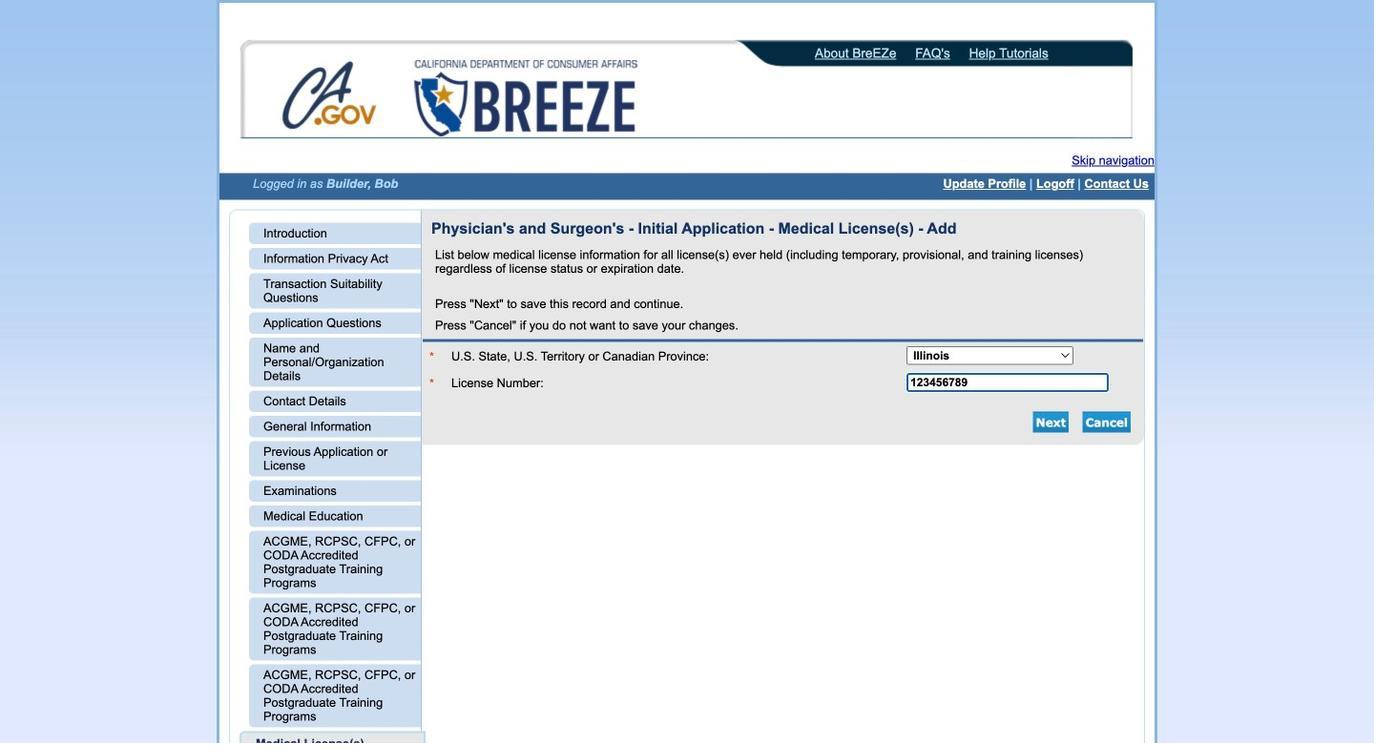 Task type: describe. For each thing, give the bounding box(es) containing it.
state of california breeze image
[[411, 60, 642, 137]]



Task type: locate. For each thing, give the bounding box(es) containing it.
None text field
[[907, 373, 1109, 392]]

ca.gov image
[[282, 60, 379, 135]]

None submit
[[1034, 412, 1069, 433], [1083, 412, 1131, 433], [1034, 412, 1069, 433], [1083, 412, 1131, 433]]



